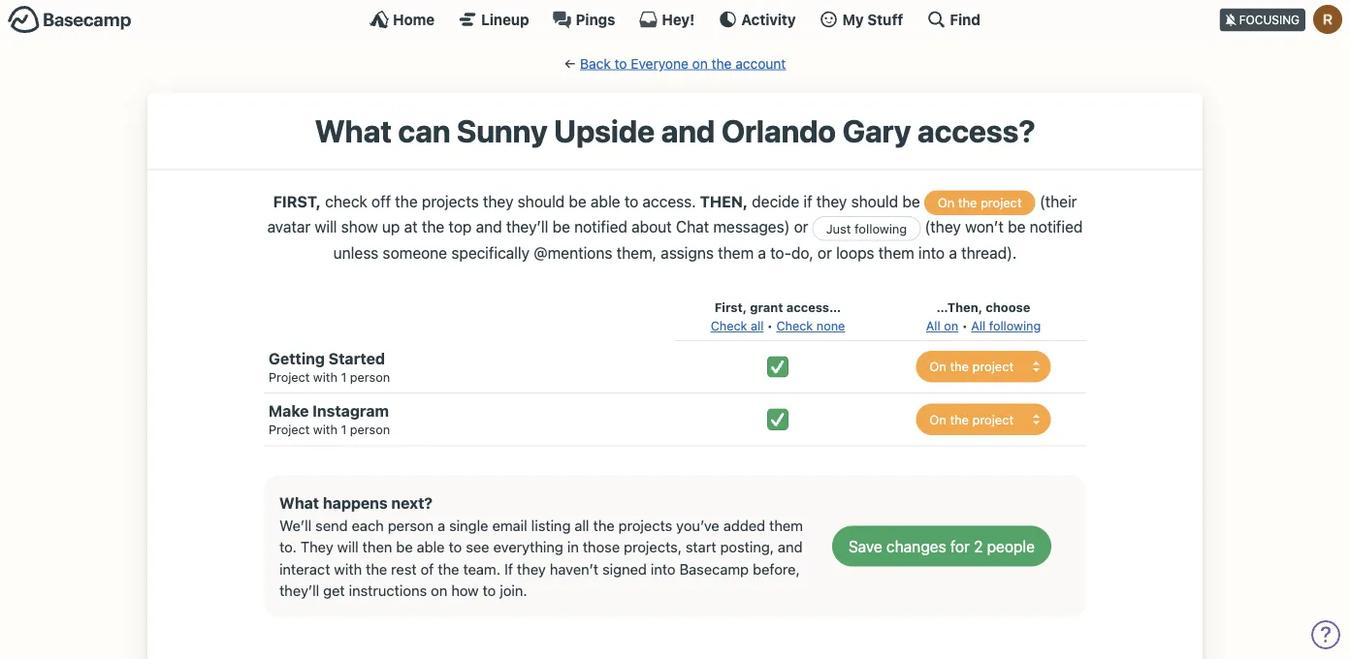 Task type: locate. For each thing, give the bounding box(es) containing it.
0 vertical spatial what
[[315, 113, 392, 149]]

first,
[[273, 192, 321, 210]]

2 1 from the top
[[341, 423, 347, 437]]

those
[[583, 539, 620, 556]]

0 horizontal spatial a
[[438, 517, 446, 534]]

• down …then, at top right
[[962, 319, 968, 333]]

they down 'everything' on the bottom
[[517, 561, 546, 578]]

with inside make instagram project                             with 1 person
[[313, 423, 338, 437]]

gary
[[843, 113, 912, 149]]

back
[[580, 55, 611, 71]]

1 down the started
[[341, 370, 347, 384]]

2 vertical spatial on
[[431, 583, 448, 600]]

None submit
[[832, 527, 1052, 567]]

1 horizontal spatial all
[[751, 319, 764, 333]]

next?
[[392, 494, 433, 513]]

avatar
[[267, 218, 311, 236]]

0 vertical spatial all
[[751, 319, 764, 333]]

1 vertical spatial following
[[990, 319, 1041, 333]]

will down check
[[315, 218, 337, 236]]

into down the (they
[[919, 243, 945, 262]]

…then,
[[937, 300, 983, 315]]

a inside 'what happens next? we'll send each person a single email listing all the projects you've added them to.                    they will then be able to see everything in those projects, start posting, and interact with the rest of the team.                   if they haven't signed into basecamp before, they'll get instructions on how to join.'
[[438, 517, 446, 534]]

and up specifically
[[476, 218, 502, 236]]

0 horizontal spatial all
[[927, 319, 941, 333]]

•
[[768, 319, 773, 333], [962, 319, 968, 333]]

2 horizontal spatial on
[[944, 319, 959, 333]]

1 horizontal spatial all
[[972, 319, 986, 333]]

a
[[758, 243, 766, 262], [949, 243, 958, 262], [438, 517, 446, 534]]

posting,
[[721, 539, 774, 556]]

signed
[[603, 561, 647, 578]]

1 vertical spatial with
[[313, 423, 338, 437]]

with up get
[[334, 561, 362, 578]]

team.
[[463, 561, 501, 578]]

to
[[615, 55, 627, 71], [625, 192, 639, 210], [449, 539, 462, 556], [483, 583, 496, 600]]

0 horizontal spatial on
[[431, 583, 448, 600]]

notified
[[575, 218, 628, 236], [1030, 218, 1083, 236]]

top
[[449, 218, 472, 236]]

1 vertical spatial all
[[575, 517, 590, 534]]

about
[[632, 218, 672, 236]]

hey! button
[[639, 10, 695, 29]]

them
[[718, 243, 754, 262], [879, 243, 915, 262], [770, 517, 804, 534]]

0 horizontal spatial and
[[476, 218, 502, 236]]

0 vertical spatial they'll
[[506, 218, 549, 236]]

join.
[[500, 583, 528, 600]]

haven't
[[550, 561, 599, 578]]

be inside (they won't be notified unless someone specifically @mentions them, assigns them a to-do, or loops them into a thread).
[[1008, 218, 1026, 236]]

none
[[817, 319, 846, 333]]

getting
[[269, 350, 325, 368]]

all up in
[[575, 517, 590, 534]]

interact
[[279, 561, 330, 578]]

stuff
[[868, 11, 904, 28]]

1 inside make instagram project                             with 1 person
[[341, 423, 347, 437]]

0 vertical spatial or
[[794, 218, 809, 236]]

or inside (their avatar will show up at the top and they'll be notified about chat messages)           or
[[794, 218, 809, 236]]

should up @mentions
[[518, 192, 565, 210]]

0 horizontal spatial •
[[768, 319, 773, 333]]

you've
[[677, 517, 720, 534]]

person for started
[[350, 370, 390, 384]]

they'll down interact
[[279, 583, 320, 600]]

following up loops at the right of page
[[855, 221, 908, 236]]

1 vertical spatial they'll
[[279, 583, 320, 600]]

2 vertical spatial and
[[778, 539, 803, 556]]

1 horizontal spatial •
[[962, 319, 968, 333]]

everyone
[[631, 55, 689, 71]]

project down make
[[269, 423, 310, 437]]

them right the added
[[770, 517, 804, 534]]

1 horizontal spatial and
[[661, 113, 715, 149]]

or right do,
[[818, 243, 832, 262]]

1 vertical spatial projects
[[619, 517, 673, 534]]

0 horizontal spatial check
[[711, 319, 748, 333]]

notified down first, check off the projects they should be able to access. then, decide if they should be
[[575, 218, 628, 236]]

person inside 'what happens next? we'll send each person a single email listing all the projects you've added them to.                    they will then be able to see everything in those projects, start posting, and interact with the rest of the team.                   if they haven't signed into basecamp before, they'll get instructions on how to join.'
[[388, 517, 434, 534]]

they'll
[[506, 218, 549, 236], [279, 583, 320, 600]]

←
[[564, 55, 577, 71]]

what up check
[[315, 113, 392, 149]]

0 horizontal spatial or
[[794, 218, 809, 236]]

person inside make instagram project                             with 1 person
[[350, 423, 390, 437]]

them down just following
[[879, 243, 915, 262]]

1 horizontal spatial into
[[919, 243, 945, 262]]

person down the next?
[[388, 517, 434, 534]]

do,
[[792, 243, 814, 262]]

1
[[341, 370, 347, 384], [341, 423, 347, 437]]

choose
[[986, 300, 1031, 315]]

the down then
[[366, 561, 387, 578]]

2 vertical spatial with
[[334, 561, 362, 578]]

or inside (they won't be notified unless someone specifically @mentions them, assigns them a to-do, or loops them into a thread).
[[818, 243, 832, 262]]

the right at
[[422, 218, 445, 236]]

check down first,
[[711, 319, 748, 333]]

to down team.
[[483, 583, 496, 600]]

2 horizontal spatial they
[[817, 192, 848, 210]]

1 down instagram
[[341, 423, 347, 437]]

1 vertical spatial and
[[476, 218, 502, 236]]

on down …then, at top right
[[944, 319, 959, 333]]

they right if
[[817, 192, 848, 210]]

on down of
[[431, 583, 448, 600]]

main element
[[0, 0, 1351, 38]]

0 vertical spatial projects
[[422, 192, 479, 210]]

with inside getting started project                             with 1 person
[[313, 370, 338, 384]]

1 • from the left
[[768, 319, 773, 333]]

1 vertical spatial 1
[[341, 423, 347, 437]]

with
[[313, 370, 338, 384], [313, 423, 338, 437], [334, 561, 362, 578]]

2 vertical spatial person
[[388, 517, 434, 534]]

0 vertical spatial with
[[313, 370, 338, 384]]

notified down (their
[[1030, 218, 1083, 236]]

with down getting
[[313, 370, 338, 384]]

should up just following
[[852, 192, 899, 210]]

0 vertical spatial will
[[315, 218, 337, 236]]

the up the those on the left bottom of the page
[[593, 517, 615, 534]]

0 horizontal spatial they'll
[[279, 583, 320, 600]]

• down grant
[[768, 319, 773, 333]]

make
[[269, 402, 309, 421]]

1 horizontal spatial them
[[770, 517, 804, 534]]

the
[[712, 55, 732, 71], [395, 192, 418, 210], [959, 195, 978, 210], [422, 218, 445, 236], [593, 517, 615, 534], [366, 561, 387, 578], [438, 561, 460, 578]]

0 vertical spatial able
[[591, 192, 621, 210]]

specifically
[[452, 243, 530, 262]]

home
[[393, 11, 435, 28]]

0 vertical spatial on
[[693, 55, 708, 71]]

(they
[[925, 218, 962, 236]]

how
[[452, 583, 479, 600]]

all inside 'what happens next? we'll send each person a single email listing all the projects you've added them to.                    they will then be able to see everything in those projects, start posting, and interact with the rest of the team.                   if they haven't signed into basecamp before, they'll get instructions on how to join.'
[[575, 517, 590, 534]]

1 horizontal spatial able
[[591, 192, 621, 210]]

on right the everyone
[[693, 55, 708, 71]]

0 horizontal spatial notified
[[575, 218, 628, 236]]

1 check from the left
[[711, 319, 748, 333]]

0 horizontal spatial they
[[483, 192, 514, 210]]

project
[[269, 370, 310, 384], [269, 423, 310, 437]]

focusing
[[1240, 13, 1300, 27]]

…then, choose all on • all following
[[927, 300, 1041, 333]]

1 horizontal spatial check
[[777, 319, 813, 333]]

1 1 from the top
[[341, 370, 347, 384]]

just following
[[827, 221, 908, 236]]

all on button
[[927, 317, 959, 336]]

(they won't be notified unless someone specifically @mentions them, assigns them a to-do, or loops them into a thread).
[[334, 218, 1083, 262]]

2 all from the left
[[972, 319, 986, 333]]

will down send
[[337, 539, 359, 556]]

check all button
[[711, 317, 764, 336]]

able up of
[[417, 539, 445, 556]]

1 vertical spatial what
[[279, 494, 319, 513]]

projects up the projects,
[[619, 517, 673, 534]]

the inside (their avatar will show up at the top and they'll be notified about chat messages)           or
[[422, 218, 445, 236]]

2 horizontal spatial and
[[778, 539, 803, 556]]

a down the (they
[[949, 243, 958, 262]]

1 horizontal spatial they'll
[[506, 218, 549, 236]]

first, grant access… check all • check none
[[711, 300, 846, 333]]

will
[[315, 218, 337, 236], [337, 539, 359, 556]]

orlando
[[722, 113, 836, 149]]

find
[[950, 11, 981, 28]]

on
[[693, 55, 708, 71], [944, 319, 959, 333], [431, 583, 448, 600]]

check
[[711, 319, 748, 333], [777, 319, 813, 333]]

check down access…
[[777, 319, 813, 333]]

1 notified from the left
[[575, 218, 628, 236]]

1 horizontal spatial notified
[[1030, 218, 1083, 236]]

2 horizontal spatial them
[[879, 243, 915, 262]]

into down the projects,
[[651, 561, 676, 578]]

0 vertical spatial into
[[919, 243, 945, 262]]

they'll up specifically
[[506, 218, 549, 236]]

rest
[[391, 561, 417, 578]]

0 vertical spatial 1
[[341, 370, 347, 384]]

what
[[315, 113, 392, 149], [279, 494, 319, 513]]

1 vertical spatial person
[[350, 423, 390, 437]]

them down the messages)
[[718, 243, 754, 262]]

able up them,
[[591, 192, 621, 210]]

on inside 'what happens next? we'll send each person a single email listing all the projects you've added them to.                    they will then be able to see everything in those projects, start posting, and interact with the rest of the team.                   if they haven't signed into basecamp before, they'll get instructions on how to join.'
[[431, 583, 448, 600]]

0 horizontal spatial them
[[718, 243, 754, 262]]

1 inside getting started project                             with 1 person
[[341, 370, 347, 384]]

0 vertical spatial project
[[269, 370, 310, 384]]

1 horizontal spatial following
[[990, 319, 1041, 333]]

0 horizontal spatial into
[[651, 561, 676, 578]]

1 for started
[[341, 370, 347, 384]]

they up specifically
[[483, 192, 514, 210]]

what inside 'what happens next? we'll send each person a single email listing all the projects you've added them to.                    they will then be able to see everything in those projects, start posting, and interact with the rest of the team.                   if they haven't signed into basecamp before, they'll get instructions on how to join.'
[[279, 494, 319, 513]]

1 vertical spatial into
[[651, 561, 676, 578]]

they
[[483, 192, 514, 210], [817, 192, 848, 210], [517, 561, 546, 578]]

the right of
[[438, 561, 460, 578]]

with down instagram
[[313, 423, 338, 437]]

be
[[569, 192, 587, 210], [903, 192, 921, 210], [553, 218, 571, 236], [1008, 218, 1026, 236], [396, 539, 413, 556]]

happens
[[323, 494, 388, 513]]

0 horizontal spatial following
[[855, 221, 908, 236]]

or
[[794, 218, 809, 236], [818, 243, 832, 262]]

1 project from the top
[[269, 370, 310, 384]]

1 vertical spatial able
[[417, 539, 445, 556]]

• inside first, grant access… check all • check none
[[768, 319, 773, 333]]

1 horizontal spatial they
[[517, 561, 546, 578]]

project down getting
[[269, 370, 310, 384]]

1 vertical spatial project
[[269, 423, 310, 437]]

2 notified from the left
[[1030, 218, 1083, 236]]

project inside make instagram project                             with 1 person
[[269, 423, 310, 437]]

them inside 'what happens next? we'll send each person a single email listing all the projects you've added them to.                    they will then be able to see everything in those projects, start posting, and interact with the rest of the team.                   if they haven't signed into basecamp before, they'll get instructions on how to join.'
[[770, 517, 804, 534]]

2 • from the left
[[962, 319, 968, 333]]

a left single at left
[[438, 517, 446, 534]]

0 horizontal spatial able
[[417, 539, 445, 556]]

what for what can sunny upside and orlando gary access?
[[315, 113, 392, 149]]

1 horizontal spatial projects
[[619, 517, 673, 534]]

back to everyone on the account link
[[580, 55, 786, 71]]

they inside 'what happens next? we'll send each person a single email listing all the projects you've added them to.                    they will then be able to see everything in those projects, start posting, and interact with the rest of the team.                   if they haven't signed into basecamp before, they'll get instructions on how to join.'
[[517, 561, 546, 578]]

person down the started
[[350, 370, 390, 384]]

project inside getting started project                             with 1 person
[[269, 370, 310, 384]]

projects
[[422, 192, 479, 210], [619, 517, 673, 534]]

what up we'll
[[279, 494, 319, 513]]

2 project from the top
[[269, 423, 310, 437]]

0 horizontal spatial should
[[518, 192, 565, 210]]

in
[[568, 539, 579, 556]]

1 vertical spatial on
[[944, 319, 959, 333]]

0 horizontal spatial all
[[575, 517, 590, 534]]

1 vertical spatial will
[[337, 539, 359, 556]]

1 horizontal spatial or
[[818, 243, 832, 262]]

switch accounts image
[[8, 5, 132, 35]]

2 should from the left
[[852, 192, 899, 210]]

person
[[350, 370, 390, 384], [350, 423, 390, 437], [388, 517, 434, 534]]

1 vertical spatial or
[[818, 243, 832, 262]]

be inside (their avatar will show up at the top and they'll be notified about chat messages)           or
[[553, 218, 571, 236]]

or up do,
[[794, 218, 809, 236]]

started
[[329, 350, 385, 368]]

projects up top
[[422, 192, 479, 210]]

a left to-
[[758, 243, 766, 262]]

0 horizontal spatial projects
[[422, 192, 479, 210]]

home link
[[370, 10, 435, 29]]

1 horizontal spatial on
[[693, 55, 708, 71]]

if
[[804, 192, 813, 210]]

1 horizontal spatial should
[[852, 192, 899, 210]]

added
[[724, 517, 766, 534]]

0 vertical spatial person
[[350, 370, 390, 384]]

and up before,
[[778, 539, 803, 556]]

and down back to everyone on the account link
[[661, 113, 715, 149]]

if
[[505, 561, 513, 578]]

all
[[751, 319, 764, 333], [575, 517, 590, 534]]

person inside getting started project                             with 1 person
[[350, 370, 390, 384]]

all down grant
[[751, 319, 764, 333]]

following down choose at top right
[[990, 319, 1041, 333]]

1 horizontal spatial a
[[758, 243, 766, 262]]

basecamp
[[680, 561, 749, 578]]

to left see
[[449, 539, 462, 556]]

start
[[686, 539, 717, 556]]

person down instagram
[[350, 423, 390, 437]]

with for instagram
[[313, 423, 338, 437]]

to.
[[279, 539, 297, 556]]

my stuff
[[843, 11, 904, 28]]

can
[[398, 113, 451, 149]]



Task type: vqa. For each thing, say whether or not it's contained in the screenshot.
left assigned
no



Task type: describe. For each thing, give the bounding box(es) containing it.
with inside 'what happens next? we'll send each person a single email listing all the projects you've added them to.                    they will then be able to see everything in those projects, start posting, and interact with the rest of the team.                   if they haven't signed into basecamp before, they'll get instructions on how to join.'
[[334, 561, 362, 578]]

thread).
[[962, 243, 1017, 262]]

everything
[[493, 539, 564, 556]]

2 check from the left
[[777, 319, 813, 333]]

0 vertical spatial following
[[855, 221, 908, 236]]

email
[[492, 517, 528, 534]]

grant
[[750, 300, 784, 315]]

lineup link
[[458, 10, 529, 29]]

first, check off the projects they should be able to access. then, decide if they should be
[[273, 192, 925, 210]]

with for started
[[313, 370, 338, 384]]

• inside …then, choose all on • all following
[[962, 319, 968, 333]]

able inside 'what happens next? we'll send each person a single email listing all the projects you've added them to.                    they will then be able to see everything in those projects, start posting, and interact with the rest of the team.                   if they haven't signed into basecamp before, they'll get instructions on how to join.'
[[417, 539, 445, 556]]

(their avatar will show up at the top and they'll be notified about chat messages)           or
[[267, 192, 1078, 236]]

get
[[323, 583, 345, 600]]

unless
[[334, 243, 379, 262]]

all inside first, grant access… check all • check none
[[751, 319, 764, 333]]

see
[[466, 539, 490, 556]]

they'll inside 'what happens next? we'll send each person a single email listing all the projects you've added them to.                    they will then be able to see everything in those projects, start posting, and interact with the rest of the team.                   if they haven't signed into basecamp before, they'll get instructions on how to join.'
[[279, 583, 320, 600]]

project for getting
[[269, 370, 310, 384]]

project for make
[[269, 423, 310, 437]]

1 for instagram
[[341, 423, 347, 437]]

notified inside (their avatar will show up at the top and they'll be notified about chat messages)           or
[[575, 218, 628, 236]]

what for what happens next? we'll send each person a single email listing all the projects you've added them to.                    they will then be able to see everything in those projects, start posting, and interact with the rest of the team.                   if they haven't signed into basecamp before, they'll get instructions on how to join.
[[279, 494, 319, 513]]

them for added
[[770, 517, 804, 534]]

pings
[[576, 11, 616, 28]]

my stuff button
[[820, 10, 904, 29]]

lineup
[[482, 11, 529, 28]]

and inside (their avatar will show up at the top and they'll be notified about chat messages)           or
[[476, 218, 502, 236]]

them for loops
[[879, 243, 915, 262]]

what happens next? we'll send each person a single email listing all the projects you've added them to.                    they will then be able to see everything in those projects, start posting, and interact with the rest of the team.                   if they haven't signed into basecamp before, they'll get instructions on how to join.
[[279, 494, 804, 600]]

on
[[938, 195, 955, 210]]

@mentions
[[534, 243, 613, 262]]

decide
[[752, 192, 800, 210]]

single
[[449, 517, 489, 534]]

projects,
[[624, 539, 682, 556]]

following inside …then, choose all on • all following
[[990, 319, 1041, 333]]

2 horizontal spatial a
[[949, 243, 958, 262]]

then,
[[700, 192, 748, 210]]

hey!
[[662, 11, 695, 28]]

the right off at left
[[395, 192, 418, 210]]

loops
[[837, 243, 875, 262]]

find button
[[927, 10, 981, 29]]

will inside (their avatar will show up at the top and they'll be notified about chat messages)           or
[[315, 218, 337, 236]]

into inside (they won't be notified unless someone specifically @mentions them, assigns them a to-do, or loops them into a thread).
[[919, 243, 945, 262]]

off
[[372, 192, 391, 210]]

upside
[[554, 113, 655, 149]]

1 should from the left
[[518, 192, 565, 210]]

we'll
[[279, 517, 312, 534]]

and inside 'what happens next? we'll send each person a single email listing all the projects you've added them to.                    they will then be able to see everything in those projects, start posting, and interact with the rest of the team.                   if they haven't signed into basecamp before, they'll get instructions on how to join.'
[[778, 539, 803, 556]]

then
[[363, 539, 392, 556]]

project
[[981, 195, 1022, 210]]

won't
[[966, 218, 1004, 236]]

person for instagram
[[350, 423, 390, 437]]

access.
[[643, 192, 696, 210]]

activity link
[[718, 10, 796, 29]]

they'll inside (their avatar will show up at the top and they'll be notified about chat messages)           or
[[506, 218, 549, 236]]

assigns
[[661, 243, 714, 262]]

will inside 'what happens next? we'll send each person a single email listing all the projects you've added them to.                    they will then be able to see everything in those projects, start posting, and interact with the rest of the team.                   if they haven't signed into basecamp before, they'll get instructions on how to join.'
[[337, 539, 359, 556]]

listing
[[532, 517, 571, 534]]

notified inside (they won't be notified unless someone specifically @mentions them, assigns them a to-do, or loops them into a thread).
[[1030, 218, 1083, 236]]

focusing button
[[1221, 0, 1351, 38]]

each
[[352, 517, 384, 534]]

the right the "on"
[[959, 195, 978, 210]]

getting started project                             with 1 person
[[269, 350, 390, 384]]

make instagram project                             with 1 person
[[269, 402, 390, 437]]

0 vertical spatial and
[[661, 113, 715, 149]]

just
[[827, 221, 852, 236]]

1 all from the left
[[927, 319, 941, 333]]

them,
[[617, 243, 657, 262]]

my
[[843, 11, 864, 28]]

all following button
[[972, 317, 1041, 336]]

instructions
[[349, 583, 427, 600]]

account
[[736, 55, 786, 71]]

chat
[[676, 218, 710, 236]]

pings button
[[553, 10, 616, 29]]

instagram
[[313, 402, 389, 421]]

on inside …then, choose all on • all following
[[944, 319, 959, 333]]

projects inside 'what happens next? we'll send each person a single email listing all the projects you've added them to.                    they will then be able to see everything in those projects, start posting, and interact with the rest of the team.                   if they haven't signed into basecamp before, they'll get instructions on how to join.'
[[619, 517, 673, 534]]

← back to everyone on the account
[[564, 55, 786, 71]]

ruby image
[[1314, 5, 1343, 34]]

send
[[316, 517, 348, 534]]

to right back
[[615, 55, 627, 71]]

up
[[382, 218, 400, 236]]

access?
[[918, 113, 1036, 149]]

access…
[[787, 300, 842, 315]]

what can sunny upside and orlando gary access?
[[315, 113, 1036, 149]]

activity
[[742, 11, 796, 28]]

sunny
[[457, 113, 548, 149]]

messages)
[[714, 218, 790, 236]]

of
[[421, 561, 434, 578]]

on the project
[[938, 195, 1022, 210]]

to-
[[771, 243, 792, 262]]

before,
[[753, 561, 800, 578]]

the left account
[[712, 55, 732, 71]]

be inside 'what happens next? we'll send each person a single email listing all the projects you've added them to.                    they will then be able to see everything in those projects, start posting, and interact with the rest of the team.                   if they haven't signed into basecamp before, they'll get instructions on how to join.'
[[396, 539, 413, 556]]

(their
[[1040, 192, 1078, 210]]

first,
[[715, 300, 747, 315]]

they
[[301, 539, 334, 556]]

at
[[404, 218, 418, 236]]

into inside 'what happens next? we'll send each person a single email listing all the projects you've added them to.                    they will then be able to see everything in those projects, start posting, and interact with the rest of the team.                   if they haven't signed into basecamp before, they'll get instructions on how to join.'
[[651, 561, 676, 578]]

to up about
[[625, 192, 639, 210]]

check
[[325, 192, 368, 210]]

check none button
[[777, 317, 846, 336]]



